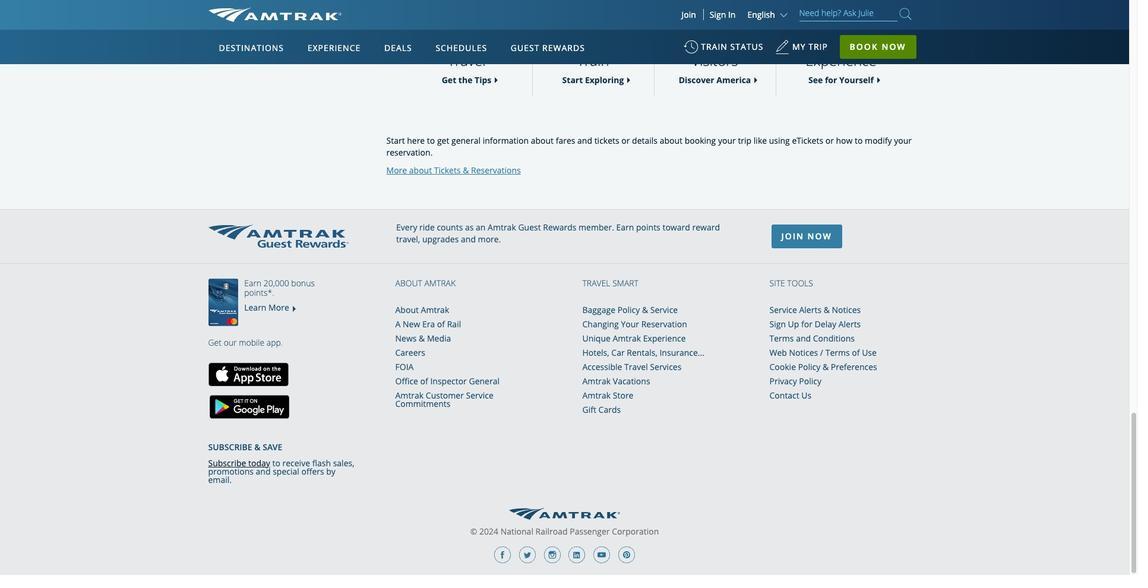 Task type: vqa. For each thing, say whether or not it's contained in the screenshot.
Guest Rewards
yes



Task type: describe. For each thing, give the bounding box(es) containing it.
more about tickets & reservations link
[[387, 164, 521, 176]]

customer
[[426, 390, 464, 401]]

news & media link
[[396, 333, 451, 344]]

and inside service alerts & notices sign up for delay alerts terms and conditions web notices / terms of use cookie policy & preferences privacy policy contact us
[[796, 333, 811, 344]]

& inside about amtrak a new era of rail news & media careers foia office of inspector general amtrak customer service commitments
[[419, 333, 425, 344]]

sign up for delay alerts link
[[770, 318, 861, 330]]

site tools
[[770, 277, 814, 289]]

learn more link
[[244, 302, 289, 313]]

upgrades
[[423, 233, 459, 245]]

booking tips for long distance travel get the tips
[[415, 19, 518, 85]]

1 horizontal spatial terms
[[826, 347, 850, 358]]

accessible travel services link
[[583, 361, 682, 373]]

unique amtrak experience link
[[583, 333, 686, 344]]

1 vertical spatial policy
[[799, 361, 821, 373]]

pinterest image
[[618, 547, 635, 563]]

earn inside the 'every ride counts as an amtrak guest rewards member. earn points toward reward travel, upgrades and more.'
[[617, 222, 634, 233]]

1 horizontal spatial amtrak image
[[509, 508, 620, 520]]

train
[[577, 51, 610, 70]]

mobile
[[239, 337, 265, 348]]

unique inside baggage policy & service changing your reservation unique amtrak experience hotels, car rentals, insurance... accessible travel services amtrak vacations amtrak store gift cards
[[583, 333, 611, 344]]

policy inside baggage policy & service changing your reservation unique amtrak experience hotels, car rentals, insurance... accessible travel services amtrak vacations amtrak store gift cards
[[618, 304, 640, 316]]

gift cards link
[[583, 404, 621, 415]]

changing your reservation link
[[583, 318, 687, 330]]

for inside service alerts & notices sign up for delay alerts terms and conditions web notices / terms of use cookie policy & preferences privacy policy contact us
[[802, 318, 813, 330]]

regions map image
[[253, 99, 538, 266]]

new
[[403, 318, 420, 330]]

©
[[471, 526, 478, 537]]

save
[[263, 442, 282, 453]]

1 horizontal spatial travel
[[583, 277, 611, 289]]

2 horizontal spatial to
[[855, 135, 863, 146]]

rewards inside the 'every ride counts as an amtrak guest rewards member. earn points toward reward travel, upgrades and more.'
[[543, 222, 577, 233]]

start inside start here to get general information about fares and tickets or details about booking your trip like using etickets or how to modify your reservation.
[[387, 135, 405, 146]]

general
[[452, 135, 481, 146]]

deals
[[384, 42, 412, 53]]

1 your from the left
[[719, 135, 736, 146]]

schedules link
[[431, 30, 492, 64]]

careers
[[396, 347, 426, 358]]

insurance...
[[660, 347, 705, 358]]

guest inside the 'every ride counts as an amtrak guest rewards member. earn points toward reward travel, upgrades and more.'
[[518, 222, 541, 233]]

details
[[632, 135, 658, 146]]

status
[[731, 41, 764, 52]]

counts
[[437, 222, 463, 233]]

promotions
[[208, 466, 254, 477]]

join now link
[[772, 225, 843, 248]]

general
[[469, 376, 500, 387]]

destinations button
[[214, 31, 289, 65]]

2 vertical spatial of
[[421, 376, 428, 387]]

0 horizontal spatial sign
[[710, 9, 726, 20]]

baggage
[[583, 304, 616, 316]]

about inside start here to get general information about fares and tickets or details about booking your trip like using etickets or how to modify your reservation.
[[660, 135, 683, 146]]

tickets
[[434, 164, 461, 176]]

2 your from the left
[[895, 135, 912, 146]]

cookie policy & preferences link
[[770, 361, 878, 373]]

terms and conditions link
[[770, 333, 855, 344]]

by inside family adventures by train start exploring
[[624, 35, 639, 55]]

for inside the unique amtrak experience see for yourself
[[826, 74, 838, 85]]

train status
[[701, 41, 764, 52]]

subscribe today
[[208, 458, 270, 469]]

sign in
[[710, 9, 736, 20]]

the
[[805, 19, 828, 39]]

sign inside service alerts & notices sign up for delay alerts terms and conditions web notices / terms of use cookie policy & preferences privacy policy contact us
[[770, 318, 786, 330]]

site
[[770, 277, 786, 289]]

travel,
[[396, 233, 420, 245]]

the
[[459, 74, 473, 85]]

join for join
[[682, 9, 696, 20]]

amtrak on facebook image
[[495, 547, 511, 563]]

our
[[224, 337, 237, 348]]

& up delay
[[824, 304, 830, 316]]

book
[[850, 41, 879, 52]]

footer containing subscribe & save
[[208, 419, 360, 486]]

discover
[[679, 74, 715, 85]]

every
[[396, 222, 417, 233]]

travel smart
[[583, 277, 639, 289]]

0 vertical spatial tips
[[471, 19, 497, 39]]

0 horizontal spatial about
[[409, 164, 432, 176]]

guest rewards button
[[506, 31, 590, 65]]

amtrak on linkedin image
[[569, 547, 586, 563]]

ride
[[420, 222, 435, 233]]

amtrak on youtube image
[[594, 547, 610, 563]]

0 horizontal spatial alerts
[[800, 304, 822, 316]]

distance
[[457, 35, 512, 55]]

more inside 'earn 20,000 bonus points*. learn more'
[[269, 302, 289, 313]]

privacy policy link
[[770, 376, 822, 387]]

store
[[613, 390, 634, 401]]

contact us link
[[770, 390, 812, 401]]

cookie
[[770, 361, 796, 373]]

subscribe
[[208, 458, 246, 469]]

experience inside popup button
[[308, 42, 361, 53]]

20,000
[[264, 277, 289, 289]]

privacy
[[770, 376, 797, 387]]

inspector
[[431, 376, 467, 387]]

family
[[573, 19, 614, 39]]

amtrak guest rewards image
[[208, 225, 349, 248]]

about for about amtrak a new era of rail news & media careers foia office of inspector general amtrak customer service commitments
[[396, 304, 419, 316]]

destinations
[[219, 42, 284, 53]]

1 horizontal spatial more
[[387, 164, 407, 176]]

exploring
[[585, 74, 624, 85]]

english
[[748, 9, 776, 20]]

amtrak for international visitors discover america
[[674, 19, 756, 85]]

rewards inside popup button
[[543, 42, 585, 53]]

& left save
[[255, 442, 261, 453]]

amtrak store link
[[583, 390, 634, 401]]

to receive flash sales, promotions and special offers by email.
[[208, 458, 355, 486]]

foia link
[[396, 361, 414, 373]]

get the tips link
[[436, 74, 498, 85]]

and inside to receive flash sales, promotions and special offers by email.
[[256, 466, 271, 477]]

by inside to receive flash sales, promotions and special offers by email.
[[326, 466, 336, 477]]

join button
[[675, 9, 704, 20]]

guest rewards
[[511, 42, 585, 53]]

rail
[[447, 318, 461, 330]]

booking
[[685, 135, 716, 146]]

experience button
[[303, 31, 366, 65]]

0 horizontal spatial get
[[208, 337, 222, 348]]

office of inspector general link
[[396, 376, 500, 387]]

secondary navigation
[[208, 0, 387, 191]]

trip
[[738, 135, 752, 146]]

us
[[802, 390, 812, 401]]

about amtrak link
[[396, 304, 449, 316]]



Task type: locate. For each thing, give the bounding box(es) containing it.
reward
[[693, 222, 720, 233]]

1 vertical spatial start
[[387, 135, 405, 146]]

0 horizontal spatial join
[[682, 9, 696, 20]]

travel inside baggage policy & service changing your reservation unique amtrak experience hotels, car rentals, insurance... accessible travel services amtrak vacations amtrak store gift cards
[[625, 361, 648, 373]]

amtrak image up © 2024 national railroad passenger corporation
[[509, 508, 620, 520]]

1 vertical spatial unique
[[583, 333, 611, 344]]

rentals,
[[627, 347, 658, 358]]

1 about from the top
[[396, 277, 422, 289]]

by right train
[[624, 35, 639, 55]]

1 vertical spatial guest
[[518, 222, 541, 233]]

amtrak customer service commitments link
[[396, 390, 494, 409]]

0 horizontal spatial notices
[[790, 347, 819, 358]]

for inside amtrak for international visitors discover america
[[731, 19, 749, 39]]

get left the at the top
[[442, 74, 457, 85]]

about fares
[[531, 135, 576, 146]]

information
[[483, 135, 529, 146]]

english button
[[748, 9, 791, 20]]

join for join now
[[782, 230, 805, 242]]

railroad
[[536, 526, 568, 537]]

your right modify
[[895, 135, 912, 146]]

my trip
[[793, 41, 828, 52]]

see for yourself link
[[803, 74, 880, 85]]

amtrak inside the 'every ride counts as an amtrak guest rewards member. earn points toward reward travel, upgrades and more.'
[[488, 222, 516, 233]]

web
[[770, 347, 787, 358]]

1 vertical spatial about
[[396, 304, 419, 316]]

2 horizontal spatial and
[[796, 333, 811, 344]]

service down general
[[466, 390, 494, 401]]

1 horizontal spatial notices
[[832, 304, 861, 316]]

member.
[[579, 222, 614, 233]]

unique up book
[[832, 19, 879, 39]]

amtrak image
[[208, 8, 342, 22], [509, 508, 620, 520]]

tips right the at the top
[[475, 74, 492, 85]]

service inside about amtrak a new era of rail news & media careers foia office of inspector general amtrak customer service commitments
[[466, 390, 494, 401]]

& down a new era of rail 'link'
[[419, 333, 425, 344]]

more right learn
[[269, 302, 289, 313]]

search icon image
[[900, 6, 912, 22]]

unique
[[832, 19, 879, 39], [583, 333, 611, 344]]

2 about from the top
[[396, 304, 419, 316]]

guest left adventures
[[511, 42, 540, 53]]

0 vertical spatial sign
[[710, 9, 726, 20]]

0 horizontal spatial start
[[387, 135, 405, 146]]

car
[[612, 347, 625, 358]]

to down save
[[272, 458, 280, 469]]

to left modify
[[855, 135, 863, 146]]

special
[[273, 466, 299, 477]]

get
[[437, 135, 450, 146]]

about amtrak a new era of rail news & media careers foia office of inspector general amtrak customer service commitments
[[396, 304, 500, 409]]

alerts up conditions
[[839, 318, 861, 330]]

about inside about amtrak a new era of rail news & media careers foia office of inspector general amtrak customer service commitments
[[396, 304, 419, 316]]

0 vertical spatial travel
[[448, 51, 486, 70]]

app.
[[267, 337, 283, 348]]

sign
[[710, 9, 726, 20], [770, 318, 786, 330]]

0 vertical spatial alerts
[[800, 304, 822, 316]]

of right era
[[437, 318, 445, 330]]

offers
[[302, 466, 324, 477]]

& inside baggage policy & service changing your reservation unique amtrak experience hotels, car rentals, insurance... accessible travel services amtrak vacations amtrak store gift cards
[[642, 304, 649, 316]]

and
[[461, 233, 476, 245], [796, 333, 811, 344], [256, 466, 271, 477]]

0 vertical spatial and
[[461, 233, 476, 245]]

1 vertical spatial join
[[782, 230, 805, 242]]

bonus
[[291, 277, 315, 289]]

travel inside booking tips for long distance travel get the tips
[[448, 51, 486, 70]]

service up reservation
[[651, 304, 678, 316]]

0 vertical spatial about
[[396, 277, 422, 289]]

0 vertical spatial guest
[[511, 42, 540, 53]]

to
[[427, 135, 435, 146], [855, 135, 863, 146], [272, 458, 280, 469]]

amtrak inside amtrak for international visitors discover america
[[681, 19, 727, 39]]

amtrak image up destinations
[[208, 8, 342, 22]]

1 vertical spatial notices
[[790, 347, 819, 358]]

1 horizontal spatial service
[[651, 304, 678, 316]]

1 horizontal spatial about
[[660, 135, 683, 146]]

your left trip
[[719, 135, 736, 146]]

alerts up the sign up for delay alerts link
[[800, 304, 822, 316]]

commitments
[[396, 398, 451, 409]]

up
[[788, 318, 800, 330]]

1 horizontal spatial join
[[782, 230, 805, 242]]

see
[[809, 74, 823, 85]]

accessible
[[583, 361, 623, 373]]

corporation
[[612, 526, 659, 537]]

/
[[821, 347, 824, 358]]

1 horizontal spatial alerts
[[839, 318, 861, 330]]

1 horizontal spatial earn
[[617, 222, 634, 233]]

and inside the 'every ride counts as an amtrak guest rewards member. earn points toward reward travel, upgrades and more.'
[[461, 233, 476, 245]]

1 vertical spatial tips
[[475, 74, 492, 85]]

1 vertical spatial sign
[[770, 318, 786, 330]]

& up changing your reservation link
[[642, 304, 649, 316]]

0 horizontal spatial unique
[[583, 333, 611, 344]]

1 horizontal spatial your
[[895, 135, 912, 146]]

to inside to receive flash sales, promotions and special offers by email.
[[272, 458, 280, 469]]

0 horizontal spatial your
[[719, 135, 736, 146]]

start inside family adventures by train start exploring
[[563, 74, 583, 85]]

1 horizontal spatial get
[[442, 74, 457, 85]]

careers link
[[396, 347, 426, 358]]

1 horizontal spatial sign
[[770, 318, 786, 330]]

deals button
[[380, 31, 417, 65]]

1 vertical spatial alerts
[[839, 318, 861, 330]]

get our mobile app.
[[208, 337, 283, 348]]

terms down conditions
[[826, 347, 850, 358]]

policy up your
[[618, 304, 640, 316]]

notices
[[832, 304, 861, 316], [790, 347, 819, 358]]

earn
[[617, 222, 634, 233], [244, 277, 262, 289]]

0 horizontal spatial and
[[256, 466, 271, 477]]

service inside service alerts & notices sign up for delay alerts terms and conditions web notices / terms of use cookie policy & preferences privacy policy contact us
[[770, 304, 797, 316]]

1 vertical spatial get
[[208, 337, 222, 348]]

about up about amtrak link
[[396, 277, 422, 289]]

& right tickets
[[463, 164, 469, 176]]

adventures
[[548, 35, 621, 55]]

my
[[793, 41, 806, 52]]

by right offers
[[326, 466, 336, 477]]

services
[[650, 361, 682, 373]]

1 horizontal spatial unique
[[832, 19, 879, 39]]

2 horizontal spatial of
[[852, 347, 860, 358]]

an
[[476, 222, 486, 233]]

for inside booking tips for long distance travel get the tips
[[500, 19, 518, 39]]

0 vertical spatial notices
[[832, 304, 861, 316]]

and left special at the left
[[256, 466, 271, 477]]

travel up "get the tips" link
[[448, 51, 486, 70]]

policy
[[618, 304, 640, 316], [799, 361, 821, 373], [800, 376, 822, 387]]

about right details
[[660, 135, 683, 146]]

footer containing every ride counts as an amtrak guest rewards member. earn points toward reward travel, upgrades and more.
[[0, 209, 1130, 575]]

earn left points
[[617, 222, 634, 233]]

amtrak on twitter image
[[519, 547, 536, 563]]

get left our
[[208, 337, 222, 348]]

amtrak inside the unique amtrak experience see for yourself
[[819, 35, 865, 55]]

0 vertical spatial by
[[624, 35, 639, 55]]

0 vertical spatial rewards
[[543, 42, 585, 53]]

notices down terms and conditions link
[[790, 347, 819, 358]]

amtrak guest rewards preferred mastercard image
[[208, 279, 244, 326]]

0 vertical spatial earn
[[617, 222, 634, 233]]

long
[[422, 35, 453, 55]]

news
[[396, 333, 417, 344]]

unique inside the unique amtrak experience see for yourself
[[832, 19, 879, 39]]

0 vertical spatial get
[[442, 74, 457, 85]]

2 horizontal spatial travel
[[625, 361, 648, 373]]

1 horizontal spatial of
[[437, 318, 445, 330]]

now
[[882, 41, 907, 52]]

0 vertical spatial unique
[[832, 19, 879, 39]]

more down the reservation.
[[387, 164, 407, 176]]

experience inside baggage policy & service changing your reservation unique amtrak experience hotels, car rentals, insurance... accessible travel services amtrak vacations amtrak store gift cards
[[644, 333, 686, 344]]

amtrak
[[681, 19, 727, 39], [819, 35, 865, 55], [488, 222, 516, 233], [425, 277, 456, 289], [421, 304, 449, 316], [613, 333, 641, 344], [583, 376, 611, 387], [396, 390, 424, 401], [583, 390, 611, 401]]

foia
[[396, 361, 414, 373]]

0 horizontal spatial to
[[272, 458, 280, 469]]

visitors
[[692, 51, 739, 70]]

0 horizontal spatial of
[[421, 376, 428, 387]]

a new era of rail link
[[396, 318, 461, 330]]

start up the reservation.
[[387, 135, 405, 146]]

amtrak on instagram image
[[544, 547, 561, 563]]

as
[[465, 222, 474, 233]]

banner
[[0, 0, 1130, 274]]

1 horizontal spatial and
[[461, 233, 476, 245]]

1 vertical spatial travel
[[583, 277, 611, 289]]

2 horizontal spatial experience
[[806, 51, 877, 70]]

for right the up
[[802, 318, 813, 330]]

2 vertical spatial travel
[[625, 361, 648, 373]]

join
[[682, 9, 696, 20], [782, 230, 805, 242]]

1 vertical spatial terms
[[826, 347, 850, 358]]

1 vertical spatial more
[[269, 302, 289, 313]]

0 horizontal spatial more
[[269, 302, 289, 313]]

2024
[[480, 526, 499, 537]]

0 vertical spatial start
[[563, 74, 583, 85]]

of left the use
[[852, 347, 860, 358]]

sign left in
[[710, 9, 726, 20]]

tips up schedules in the top left of the page
[[471, 19, 497, 39]]

yourself
[[840, 74, 874, 85]]

of inside service alerts & notices sign up for delay alerts terms and conditions web notices / terms of use cookie policy & preferences privacy policy contact us
[[852, 347, 860, 358]]

for up status
[[731, 19, 749, 39]]

earn inside 'earn 20,000 bonus points*. learn more'
[[244, 277, 262, 289]]

0 horizontal spatial amtrak image
[[208, 8, 342, 22]]

service inside baggage policy & service changing your reservation unique amtrak experience hotels, car rentals, insurance... accessible travel services amtrak vacations amtrak store gift cards
[[651, 304, 678, 316]]

conditions
[[813, 333, 855, 344]]

sales,
[[333, 458, 355, 469]]

subscribe & save
[[208, 442, 282, 453]]

0 horizontal spatial service
[[466, 390, 494, 401]]

2 horizontal spatial service
[[770, 304, 797, 316]]

your
[[719, 135, 736, 146], [895, 135, 912, 146]]

office
[[396, 376, 418, 387]]

1 horizontal spatial to
[[427, 135, 435, 146]]

1 horizontal spatial start
[[563, 74, 583, 85]]

policy up us
[[800, 376, 822, 387]]

0 vertical spatial policy
[[618, 304, 640, 316]]

tools
[[788, 277, 814, 289]]

sign left the up
[[770, 318, 786, 330]]

about
[[660, 135, 683, 146], [409, 164, 432, 176]]

0 horizontal spatial terms
[[770, 333, 794, 344]]

amtrak vacations link
[[583, 376, 651, 387]]

earn left 20,000
[[244, 277, 262, 289]]

1 vertical spatial and
[[796, 333, 811, 344]]

0 horizontal spatial earn
[[244, 277, 262, 289]]

experience inside the unique amtrak experience see for yourself
[[806, 51, 877, 70]]

unique up hotels,
[[583, 333, 611, 344]]

0 vertical spatial of
[[437, 318, 445, 330]]

service alerts & notices link
[[770, 304, 861, 316]]

discover america link
[[673, 74, 757, 85]]

1 horizontal spatial experience
[[644, 333, 686, 344]]

0 horizontal spatial travel
[[448, 51, 486, 70]]

america
[[717, 74, 751, 85]]

start exploring link
[[557, 74, 630, 85]]

notices up delay
[[832, 304, 861, 316]]

0 horizontal spatial experience
[[308, 42, 361, 53]]

0 vertical spatial amtrak image
[[208, 8, 342, 22]]

and tickets or
[[578, 135, 630, 146]]

start down train
[[563, 74, 583, 85]]

terms up web
[[770, 333, 794, 344]]

family adventures by train start exploring
[[548, 19, 639, 85]]

1 vertical spatial rewards
[[543, 222, 577, 233]]

& down "web notices / terms of use" link
[[823, 361, 829, 373]]

here
[[407, 135, 425, 146]]

start here to get general information about fares and tickets or details about booking your trip like using etickets or how to modify your reservation.
[[387, 135, 912, 158]]

guest inside popup button
[[511, 42, 540, 53]]

about for about amtrak
[[396, 277, 422, 289]]

1 horizontal spatial by
[[624, 35, 639, 55]]

get inside booking tips for long distance travel get the tips
[[442, 74, 457, 85]]

0 vertical spatial about
[[660, 135, 683, 146]]

contact
[[770, 390, 800, 401]]

1 vertical spatial earn
[[244, 277, 262, 289]]

join left sign in
[[682, 9, 696, 20]]

changing
[[583, 318, 619, 330]]

join left now
[[782, 230, 805, 242]]

and down 'as'
[[461, 233, 476, 245]]

banner containing join
[[0, 0, 1130, 274]]

1 vertical spatial about
[[409, 164, 432, 176]]

about up new
[[396, 304, 419, 316]]

email.
[[208, 474, 232, 486]]

earn 20,000 bonus points*. learn more
[[244, 277, 315, 313]]

1 vertical spatial by
[[326, 466, 336, 477]]

for right see in the right of the page
[[826, 74, 838, 85]]

policy down the / at right
[[799, 361, 821, 373]]

travel up baggage
[[583, 277, 611, 289]]

0 horizontal spatial by
[[326, 466, 336, 477]]

hotels, car rentals, insurance... link
[[583, 347, 705, 358]]

1 vertical spatial amtrak image
[[509, 508, 620, 520]]

booking
[[415, 19, 467, 39]]

2 vertical spatial and
[[256, 466, 271, 477]]

by
[[624, 35, 639, 55], [326, 466, 336, 477]]

of right office
[[421, 376, 428, 387]]

travel up the vacations
[[625, 361, 648, 373]]

application
[[253, 99, 538, 266]]

guest right an
[[518, 222, 541, 233]]

for up guest rewards
[[500, 19, 518, 39]]

baggage policy & service changing your reservation unique amtrak experience hotels, car rentals, insurance... accessible travel services amtrak vacations amtrak store gift cards
[[583, 304, 705, 415]]

guest
[[511, 42, 540, 53], [518, 222, 541, 233]]

0 vertical spatial terms
[[770, 333, 794, 344]]

2 vertical spatial policy
[[800, 376, 822, 387]]

to left get
[[427, 135, 435, 146]]

about down the reservation.
[[409, 164, 432, 176]]

service up the up
[[770, 304, 797, 316]]

toward
[[663, 222, 691, 233]]

international
[[674, 35, 756, 55]]

0 vertical spatial more
[[387, 164, 407, 176]]

Please enter your search item search field
[[800, 6, 898, 21]]

0 vertical spatial join
[[682, 9, 696, 20]]

and down the up
[[796, 333, 811, 344]]

terms
[[770, 333, 794, 344], [826, 347, 850, 358]]

footer
[[0, 209, 1130, 575], [208, 419, 360, 486]]

1 vertical spatial of
[[852, 347, 860, 358]]



